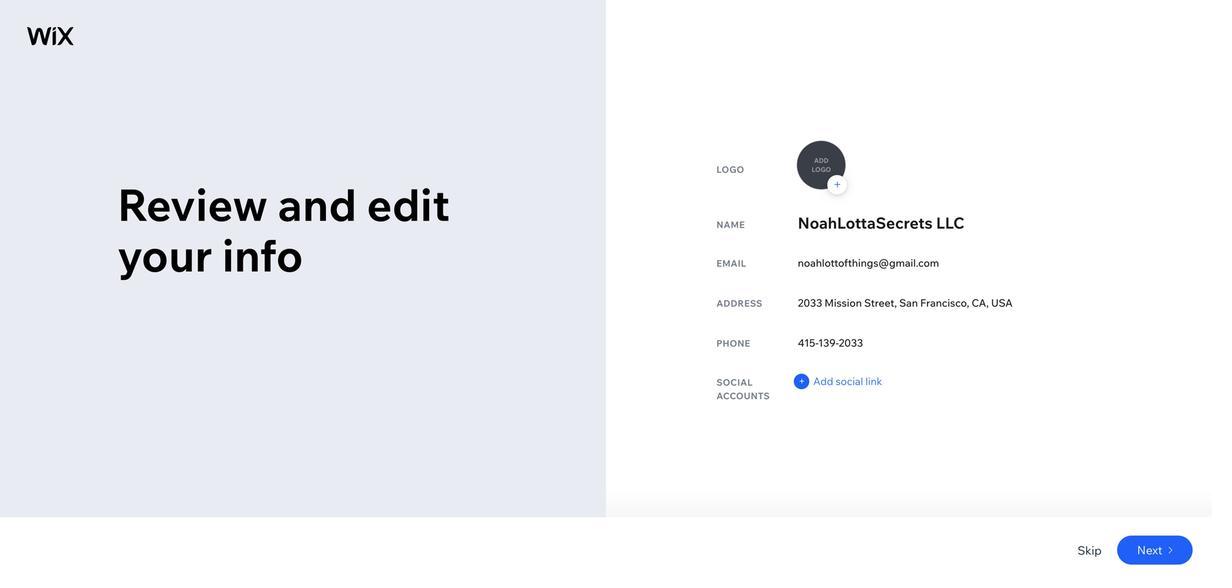 Task type: describe. For each thing, give the bounding box(es) containing it.
pages
[[101, 36, 134, 51]]

Enter your phone number text field
[[797, 335, 1071, 352]]

edit
[[367, 177, 450, 232]]

name
[[717, 219, 745, 231]]

review and edit your info
[[117, 177, 450, 283]]

address
[[717, 298, 763, 309]]

Enter your business name text field
[[797, 213, 1071, 233]]

your
[[117, 228, 212, 283]]

email
[[717, 258, 747, 269]]

theme
[[253, 177, 387, 232]]

add
[[814, 375, 834, 388]]

0 horizontal spatial logo
[[717, 164, 745, 175]]

1 horizontal spatial logo
[[812, 166, 831, 174]]

pick a theme you like
[[117, 177, 387, 283]]

skip for review and edit your info
[[1078, 544, 1102, 558]]

and
[[278, 177, 357, 232]]

info
[[222, 228, 303, 283]]

manage pages button
[[54, 32, 134, 55]]



Task type: locate. For each thing, give the bounding box(es) containing it.
add
[[814, 157, 829, 165]]

manage
[[54, 36, 98, 51]]

accounts
[[717, 391, 770, 402]]

pick
[[117, 177, 208, 232]]

add social link
[[814, 375, 883, 388]]

add logo
[[812, 157, 831, 174]]

social
[[717, 377, 753, 388]]

Enter your address text field
[[797, 295, 1071, 312]]

social accounts
[[717, 377, 770, 402]]

like
[[205, 228, 279, 283]]

link
[[866, 375, 883, 388]]

social
[[836, 375, 864, 388]]

you
[[117, 228, 195, 283]]

logo down add
[[812, 166, 831, 174]]

skip for pick a theme you like
[[1078, 544, 1102, 558]]

phone
[[717, 338, 751, 349]]

next
[[1138, 543, 1163, 558], [1138, 543, 1163, 558]]

manage pages
[[54, 36, 134, 51]]

skip
[[1078, 544, 1102, 558], [1078, 544, 1102, 558]]

logo
[[717, 164, 745, 175], [812, 166, 831, 174]]

a
[[218, 177, 243, 232]]

logo up name on the right top of page
[[717, 164, 745, 175]]

Enter your email text field
[[797, 255, 1071, 272]]

review
[[117, 177, 268, 232]]



Task type: vqa. For each thing, say whether or not it's contained in the screenshot.
"Save" Button
no



